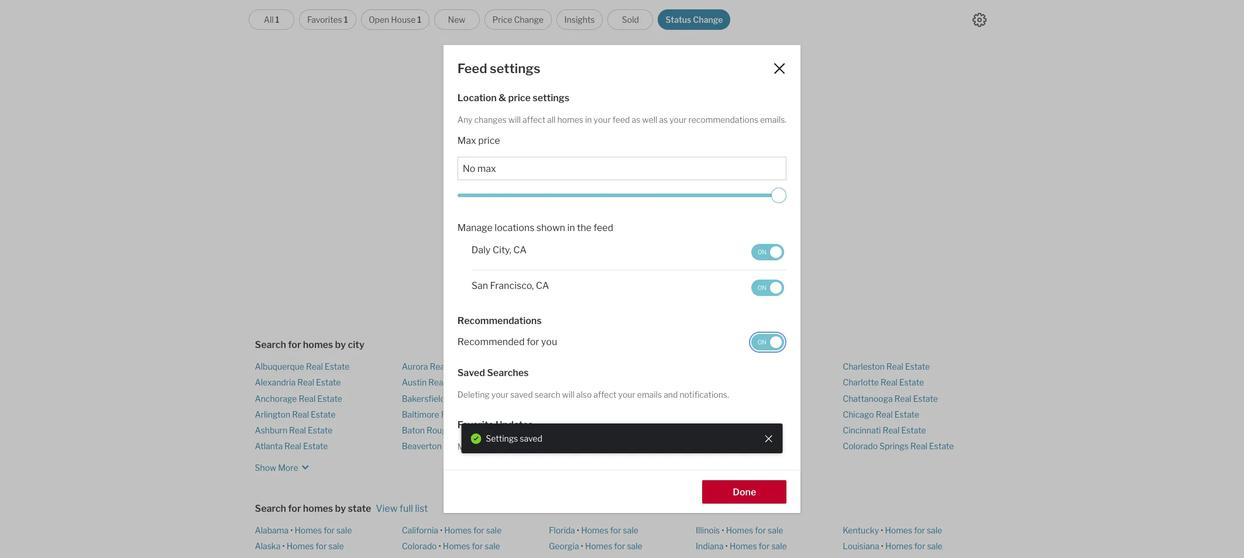 Task type: vqa. For each thing, say whether or not it's contained in the screenshot.
SAN FRANCISCO, CA
yes



Task type: locate. For each thing, give the bounding box(es) containing it.
real down the anchorage real estate
[[292, 410, 309, 420]]

homes for sale link down illinois • homes for sale
[[730, 541, 787, 551]]

price
[[508, 92, 531, 103], [478, 135, 500, 146]]

for for colorado • homes for sale
[[472, 541, 483, 551]]

boston
[[549, 426, 577, 436]]

real right buffalo
[[726, 394, 743, 404]]

1 horizontal spatial colorado
[[843, 442, 878, 452]]

manage for manage locations shown in the feed
[[458, 222, 493, 234]]

0 vertical spatial colorado
[[843, 442, 878, 452]]

real for boston real estate
[[578, 426, 595, 436]]

0 horizontal spatial ca
[[514, 245, 527, 256]]

Status Change radio
[[658, 9, 731, 30]]

ca right francisco,
[[536, 280, 549, 291]]

• up colorado • homes for sale
[[440, 525, 443, 535]]

1 horizontal spatial change
[[693, 15, 723, 25]]

colorado springs real estate link
[[843, 442, 954, 452]]

searches
[[623, 200, 663, 211]]

estate for baltimore real estate
[[460, 410, 485, 420]]

1 vertical spatial in
[[568, 222, 575, 234]]

settings
[[490, 61, 541, 76], [533, 92, 570, 103]]

2 horizontal spatial 1
[[418, 15, 422, 25]]

1 manage from the top
[[458, 222, 493, 234]]

change inside radio
[[514, 15, 544, 25]]

0 vertical spatial affect
[[523, 115, 546, 124]]

real up baltimore real estate
[[447, 394, 464, 404]]

albuquerque
[[255, 362, 304, 372]]

for for louisiana • homes for sale
[[915, 541, 926, 551]]

new
[[448, 15, 466, 25]]

2 change from the left
[[693, 15, 723, 25]]

1 horizontal spatial price
[[508, 92, 531, 103]]

by left state on the bottom of page
[[335, 503, 346, 514]]

view
[[376, 503, 398, 514]]

boca raton real estate link
[[549, 394, 639, 404]]

affect right "also"
[[594, 390, 617, 400]]

homes up the georgia • homes for sale at the bottom
[[581, 525, 609, 535]]

state
[[348, 503, 371, 514]]

cape coral real estate
[[696, 426, 783, 436]]

real up springs
[[883, 426, 900, 436]]

alaska • homes for sale
[[255, 541, 344, 551]]

price down changes
[[478, 135, 500, 146]]

for up the indiana • homes for sale on the right
[[755, 525, 766, 535]]

boulder
[[549, 442, 579, 452]]

emails
[[637, 390, 662, 400]]

colorado down california link
[[402, 541, 437, 551]]

• for colorado
[[439, 541, 441, 551]]

• down kentucky • homes for sale
[[881, 541, 884, 551]]

for up louisiana • homes for sale
[[915, 525, 926, 535]]

saved left or
[[520, 434, 543, 444]]

homes
[[558, 115, 584, 124], [303, 340, 333, 351], [303, 503, 333, 514]]

1 horizontal spatial in
[[585, 115, 592, 124]]

estate for albuquerque real estate
[[325, 362, 350, 372]]

homes for florida
[[581, 525, 609, 535]]

no updates found
[[564, 178, 672, 193]]

estate for chicago real estate
[[895, 410, 920, 420]]

real up charlotte real estate at the right bottom of page
[[887, 362, 904, 372]]

real down the search for homes by city
[[306, 362, 323, 372]]

baton rouge real estate link
[[402, 426, 497, 436]]

homes for georgia
[[585, 541, 613, 551]]

locations
[[495, 222, 535, 234]]

homes right all in the top left of the page
[[558, 115, 584, 124]]

real for charleston real estate
[[887, 362, 904, 372]]

max
[[458, 135, 476, 146]]

0 vertical spatial manage
[[458, 222, 493, 234]]

deleting
[[458, 390, 490, 400]]

favorites 1
[[307, 15, 348, 25]]

estate for boulder real estate
[[600, 442, 625, 452]]

favoriting
[[683, 200, 725, 211]]

real
[[306, 362, 323, 372], [430, 362, 447, 372], [887, 362, 904, 372], [297, 378, 314, 388], [429, 378, 446, 388], [881, 378, 898, 388], [299, 394, 316, 404], [447, 394, 464, 404], [595, 394, 612, 404], [726, 394, 743, 404], [895, 394, 912, 404], [292, 410, 309, 420], [441, 410, 458, 420], [876, 410, 893, 420], [289, 426, 306, 436], [454, 426, 470, 436], [578, 426, 595, 436], [740, 426, 757, 436], [883, 426, 900, 436], [285, 442, 301, 452], [444, 442, 461, 452], [581, 442, 598, 452], [733, 442, 749, 452], [911, 442, 928, 452]]

2 vertical spatial by
[[335, 503, 346, 514]]

colorado link
[[402, 541, 437, 551]]

for up the georgia • homes for sale at the bottom
[[611, 525, 622, 535]]

0 vertical spatial feed
[[613, 115, 630, 124]]

homes for illinois
[[726, 525, 754, 535]]

real right "also"
[[595, 394, 612, 404]]

san
[[472, 280, 488, 291]]

• for california
[[440, 525, 443, 535]]

search for search for homes by state view full list
[[255, 503, 286, 514]]

• right georgia link
[[581, 541, 584, 551]]

option group
[[249, 9, 731, 30]]

0 vertical spatial search
[[255, 340, 286, 351]]

settings up all in the top left of the page
[[533, 92, 570, 103]]

sale down florida • homes for sale at bottom
[[627, 541, 643, 551]]

for up colorado • homes for sale
[[474, 525, 485, 535]]

charlotte real estate link
[[843, 378, 925, 388]]

1 vertical spatial ca
[[536, 280, 549, 291]]

real up boulder real estate "link" on the bottom of the page
[[578, 426, 595, 436]]

homes for sale link up louisiana • homes for sale
[[885, 525, 943, 535]]

homes for sale link for florida • homes for sale
[[581, 525, 639, 535]]

in
[[585, 115, 592, 124], [568, 222, 575, 234]]

searches
[[487, 368, 529, 379]]

1 horizontal spatial ca
[[536, 280, 549, 291]]

sale up colorado • homes for sale
[[486, 525, 502, 535]]

1 vertical spatial search
[[255, 503, 286, 514]]

1 vertical spatial saved
[[520, 434, 543, 444]]

0 horizontal spatial price
[[478, 135, 500, 146]]

search
[[255, 340, 286, 351], [255, 503, 286, 514]]

1 vertical spatial settings
[[533, 92, 570, 103]]

real down ashburn real estate
[[285, 442, 301, 452]]

also
[[577, 390, 592, 400]]

feed down no
[[559, 200, 578, 211]]

feed settings
[[458, 61, 541, 76]]

2 vertical spatial homes
[[303, 503, 333, 514]]

homes for sale link down search for homes by state view full list
[[295, 525, 352, 535]]

1 search from the top
[[255, 340, 286, 351]]

springs
[[880, 442, 909, 452]]

more
[[278, 463, 298, 473]]

sale
[[337, 525, 352, 535], [486, 525, 502, 535], [623, 525, 639, 535], [768, 525, 784, 535], [927, 525, 943, 535], [329, 541, 344, 551], [485, 541, 500, 551], [627, 541, 643, 551], [772, 541, 787, 551], [928, 541, 943, 551]]

for down california • homes for sale
[[472, 541, 483, 551]]

kentucky link
[[843, 525, 879, 535]]

homes for sale link up the georgia • homes for sale at the bottom
[[581, 525, 639, 535]]

for down kentucky • homes for sale
[[915, 541, 926, 551]]

real right springs
[[911, 442, 928, 452]]

estate for alexandria real estate
[[316, 378, 341, 388]]

in right all in the top left of the page
[[585, 115, 592, 124]]

ashburn real estate
[[255, 426, 333, 436]]

1 horizontal spatial will
[[562, 390, 575, 400]]

as right the well
[[659, 115, 668, 124]]

illinois
[[696, 525, 720, 535]]

homes up alaska • homes for sale
[[295, 525, 322, 535]]

real for atlanta real estate
[[285, 442, 301, 452]]

homes down california • homes for sale
[[443, 541, 470, 551]]

sale for alaska • homes for sale
[[329, 541, 344, 551]]

sale up louisiana • homes for sale
[[927, 525, 943, 535]]

change right status on the top right of the page
[[693, 15, 723, 25]]

homes for colorado
[[443, 541, 470, 551]]

deleting your saved search will also affect your emails and notifications.
[[458, 390, 729, 400]]

estate
[[325, 362, 350, 372], [449, 362, 474, 372], [906, 362, 930, 372], [316, 378, 341, 388], [447, 378, 472, 388], [900, 378, 925, 388], [318, 394, 342, 404], [466, 394, 491, 404], [614, 394, 639, 404], [745, 394, 769, 404], [914, 394, 938, 404], [311, 410, 336, 420], [460, 410, 485, 420], [895, 410, 920, 420], [308, 426, 333, 436], [472, 426, 497, 436], [597, 426, 622, 436], [759, 426, 783, 436], [902, 426, 927, 436], [303, 442, 328, 452], [462, 442, 487, 452], [600, 442, 625, 452], [751, 442, 776, 452], [930, 442, 954, 452]]

for for alabama • homes for sale
[[324, 525, 335, 535]]

as left the well
[[632, 115, 641, 124]]

homes up the albuquerque real estate
[[303, 340, 333, 351]]

daly city, ca
[[472, 245, 527, 256]]

your left the well
[[594, 115, 611, 124]]

homes for sale link down california • homes for sale
[[443, 541, 500, 551]]

arlington
[[255, 410, 290, 420]]

0 horizontal spatial colorado
[[402, 541, 437, 551]]

as
[[632, 115, 641, 124], [659, 115, 668, 124]]

real for buffalo real estate
[[726, 394, 743, 404]]

estate for charlotte real estate
[[900, 378, 925, 388]]

real down charlotte real estate at the right bottom of page
[[895, 394, 912, 404]]

chandler real estate link
[[696, 442, 776, 452]]

settings up location & price settings on the left of page
[[490, 61, 541, 76]]

insights
[[565, 15, 595, 25]]

estate for charleston real estate
[[906, 362, 930, 372]]

1 vertical spatial homes
[[303, 340, 333, 351]]

real for charlotte real estate
[[881, 378, 898, 388]]

Price Change radio
[[484, 9, 552, 30]]

cincinnati real estate link
[[843, 426, 927, 436]]

1 for favorites 1
[[344, 15, 348, 25]]

1 vertical spatial feed
[[559, 200, 578, 211]]

real for beaverton real estate
[[444, 442, 461, 452]]

homes down kentucky • homes for sale
[[886, 541, 913, 551]]

1 vertical spatial will
[[562, 390, 575, 400]]

by left saving
[[580, 200, 591, 211]]

real down boston real estate link
[[581, 442, 598, 452]]

florida
[[549, 525, 575, 535]]

real down arlington real estate link
[[289, 426, 306, 436]]

for down search for homes by state view full list
[[324, 525, 335, 535]]

baton rouge real estate
[[402, 426, 497, 436]]

3 1 from the left
[[418, 15, 422, 25]]

aurora real estate
[[402, 362, 474, 372]]

• up alaska • homes for sale
[[290, 525, 293, 535]]

real for ashburn real estate
[[289, 426, 306, 436]]

sale down alabama • homes for sale
[[329, 541, 344, 551]]

manage locations shown in the feed
[[458, 222, 614, 234]]

real for chicago real estate
[[876, 410, 893, 420]]

homes for sale link up colorado • homes for sale
[[445, 525, 502, 535]]

notifications.
[[680, 390, 729, 400]]

real down the baton rouge real estate
[[444, 442, 461, 452]]

0 horizontal spatial change
[[514, 15, 544, 25]]

2 search from the top
[[255, 503, 286, 514]]

1 right all
[[275, 15, 280, 25]]

affect left all in the top left of the page
[[523, 115, 546, 124]]

colorado for colorado • homes for sale
[[402, 541, 437, 551]]

1 vertical spatial affect
[[594, 390, 617, 400]]

real for cincinnati real estate
[[883, 426, 900, 436]]

2 1 from the left
[[344, 15, 348, 25]]

and down found
[[665, 200, 681, 211]]

colorado down cincinnati
[[843, 442, 878, 452]]

bakersfield
[[402, 394, 445, 404]]

by for state
[[335, 503, 346, 514]]

anchorage
[[255, 394, 297, 404]]

city
[[348, 340, 365, 351]]

homes for kentucky
[[885, 525, 913, 535]]

• down california • homes for sale
[[439, 541, 441, 551]]

sale for alabama • homes for sale
[[337, 525, 352, 535]]

homes for sale link down kentucky • homes for sale
[[886, 541, 943, 551]]

• right indiana
[[726, 541, 728, 551]]

homes down florida • homes for sale at bottom
[[585, 541, 613, 551]]

manage up "daly"
[[458, 222, 493, 234]]

by for city
[[335, 340, 346, 351]]

real for chattanooga real estate
[[895, 394, 912, 404]]

estate for boston real estate
[[597, 426, 622, 436]]

real down aurora real estate
[[429, 378, 446, 388]]

real down albuquerque real estate link
[[297, 378, 314, 388]]

real for bakersfield real estate
[[447, 394, 464, 404]]

real for arlington real estate
[[292, 410, 309, 420]]

atlanta real estate
[[255, 442, 328, 452]]

1 1 from the left
[[275, 15, 280, 25]]

for down illinois • homes for sale
[[759, 541, 770, 551]]

real right rouge
[[454, 426, 470, 436]]

cincinnati real estate
[[843, 426, 927, 436]]

sale for indiana • homes for sale
[[772, 541, 787, 551]]

real up austin real estate
[[430, 362, 447, 372]]

for up alabama • homes for sale
[[288, 503, 301, 514]]

Max price slider range field
[[458, 188, 787, 203]]

feed right the
[[594, 222, 614, 234]]

search up albuquerque
[[255, 340, 286, 351]]

0 horizontal spatial as
[[632, 115, 641, 124]]

1 horizontal spatial 1
[[344, 15, 348, 25]]

for for kentucky • homes for sale
[[915, 525, 926, 535]]

homes down alabama • homes for sale
[[287, 541, 314, 551]]

0 vertical spatial will
[[509, 115, 521, 124]]

real up chattanooga real estate link
[[881, 378, 898, 388]]

view full list link
[[376, 503, 428, 514]]

manage down favorite
[[458, 442, 488, 452]]

homes for sale link for california • homes for sale
[[445, 525, 502, 535]]

estate for anchorage real estate
[[318, 394, 342, 404]]

0 horizontal spatial in
[[568, 222, 575, 234]]

1 vertical spatial by
[[335, 340, 346, 351]]

saved inside section
[[520, 434, 543, 444]]

0 vertical spatial ca
[[514, 245, 527, 256]]

charleston real estate
[[843, 362, 930, 372]]

for
[[527, 337, 539, 348], [288, 340, 301, 351], [288, 503, 301, 514], [324, 525, 335, 535], [474, 525, 485, 535], [611, 525, 622, 535], [755, 525, 766, 535], [915, 525, 926, 535], [316, 541, 327, 551], [472, 541, 483, 551], [614, 541, 625, 551], [759, 541, 770, 551], [915, 541, 926, 551]]

1 vertical spatial manage
[[458, 442, 488, 452]]

chandler real estate
[[696, 442, 776, 452]]

changes
[[475, 115, 507, 124]]

georgia
[[549, 541, 579, 551]]

1 right favorites
[[344, 15, 348, 25]]

1 horizontal spatial as
[[659, 115, 668, 124]]

real for aurora real estate
[[430, 362, 447, 372]]

house
[[391, 15, 416, 25]]

and right emails
[[664, 390, 678, 400]]

your
[[594, 115, 611, 124], [670, 115, 687, 124], [537, 200, 557, 211], [492, 390, 509, 400], [619, 390, 636, 400], [490, 442, 507, 452], [571, 442, 588, 452]]

the
[[577, 222, 592, 234]]

change for status change
[[693, 15, 723, 25]]

indiana
[[696, 541, 724, 551]]

california
[[402, 525, 438, 535]]

sale up the georgia • homes for sale at the bottom
[[623, 525, 639, 535]]

chattanooga
[[843, 394, 893, 404]]

0 horizontal spatial 1
[[275, 15, 280, 25]]

homes for sale link for illinois • homes for sale
[[726, 525, 784, 535]]

baltimore real estate
[[402, 410, 485, 420]]

ca for daly city, ca
[[514, 245, 527, 256]]

change right price
[[514, 15, 544, 25]]

change inside radio
[[693, 15, 723, 25]]

beaverton real estate link
[[402, 442, 487, 452]]

favorite
[[458, 420, 494, 431]]

estate for chandler real estate
[[751, 442, 776, 452]]

real for boulder real estate
[[581, 442, 598, 452]]

1 inside favorites option
[[344, 15, 348, 25]]

1 vertical spatial colorado
[[402, 541, 437, 551]]

• up louisiana • homes for sale
[[881, 525, 884, 535]]

austin
[[402, 378, 427, 388]]

estate for ashburn real estate
[[308, 426, 333, 436]]

colorado
[[843, 442, 878, 452], [402, 541, 437, 551]]

sale down kentucky • homes for sale
[[928, 541, 943, 551]]

for down alabama • homes for sale
[[316, 541, 327, 551]]

homes for california
[[445, 525, 472, 535]]

homes up colorado • homes for sale
[[445, 525, 472, 535]]

search for homes by state view full list
[[255, 503, 428, 514]]

1 change from the left
[[514, 15, 544, 25]]

all 1
[[264, 15, 280, 25]]

1 inside all radio
[[275, 15, 280, 25]]

ca right city,
[[514, 245, 527, 256]]

homes for state
[[303, 503, 333, 514]]

• for illinois
[[722, 525, 725, 535]]

2 manage from the top
[[458, 442, 488, 452]]

by left city
[[335, 340, 346, 351]]

full
[[400, 503, 413, 514]]

homes for sale link for kentucky • homes for sale
[[885, 525, 943, 535]]

francisco,
[[490, 280, 534, 291]]

open house 1
[[369, 15, 422, 25]]

estate for beaverton real estate
[[462, 442, 487, 452]]

homes up louisiana • homes for sale
[[885, 525, 913, 535]]

• for kentucky
[[881, 525, 884, 535]]

homes for sale link for alabama • homes for sale
[[295, 525, 352, 535]]

real up the baton rouge real estate
[[441, 410, 458, 420]]

indiana link
[[696, 541, 724, 551]]

estate for aurora real estate
[[449, 362, 474, 372]]

bakersfield real estate link
[[402, 394, 491, 404]]

by
[[580, 200, 591, 211], [335, 340, 346, 351], [335, 503, 346, 514]]

Open House radio
[[361, 9, 429, 30]]

real down alexandria real estate
[[299, 394, 316, 404]]

Max price input text field
[[463, 163, 782, 174]]

will down location & price settings on the left of page
[[509, 115, 521, 124]]

saved down searches
[[511, 390, 533, 400]]

sale for illinois • homes for sale
[[768, 525, 784, 535]]

homes for sale link up the indiana • homes for sale on the right
[[726, 525, 784, 535]]

georgia • homes for sale
[[549, 541, 643, 551]]

homes for sale link
[[295, 525, 352, 535], [445, 525, 502, 535], [581, 525, 639, 535], [726, 525, 784, 535], [885, 525, 943, 535], [287, 541, 344, 551], [443, 541, 500, 551], [585, 541, 643, 551], [730, 541, 787, 551], [886, 541, 943, 551]]

• for indiana
[[726, 541, 728, 551]]



Task type: describe. For each thing, give the bounding box(es) containing it.
real for anchorage real estate
[[299, 394, 316, 404]]

homes for sale link for alaska • homes for sale
[[287, 541, 344, 551]]

Favorites radio
[[299, 9, 356, 30]]

estate for bakersfield real estate
[[466, 394, 491, 404]]

real for baltimore real estate
[[441, 410, 458, 420]]

sale for california • homes for sale
[[486, 525, 502, 535]]

homes for louisiana
[[886, 541, 913, 551]]

feed
[[458, 61, 487, 76]]

sale for georgia • homes for sale
[[627, 541, 643, 551]]

alaska link
[[255, 541, 281, 551]]

baltimore
[[402, 410, 439, 420]]

0 vertical spatial price
[[508, 92, 531, 103]]

search for homes by city
[[255, 340, 365, 351]]

settings
[[486, 434, 518, 444]]

coral
[[718, 426, 738, 436]]

recommendations
[[689, 115, 759, 124]]

charleston
[[843, 362, 885, 372]]

status change
[[666, 15, 723, 25]]

your right the well
[[670, 115, 687, 124]]

raton
[[570, 394, 593, 404]]

charleston real estate link
[[843, 362, 930, 372]]

austin real estate
[[402, 378, 472, 388]]

california link
[[402, 525, 438, 535]]

2 as from the left
[[659, 115, 668, 124]]

shown
[[537, 222, 566, 234]]

homes for indiana
[[730, 541, 757, 551]]

florida • homes for sale
[[549, 525, 639, 535]]

for for indiana • homes for sale
[[759, 541, 770, 551]]

&
[[499, 92, 507, 103]]

alexandria
[[255, 378, 296, 388]]

albuquerque real estate
[[255, 362, 350, 372]]

illinois link
[[696, 525, 720, 535]]

• for georgia
[[581, 541, 584, 551]]

estate for buffalo real estate
[[745, 394, 769, 404]]

estate for atlanta real estate
[[303, 442, 328, 452]]

building
[[501, 200, 535, 211]]

settings saved section
[[461, 424, 783, 454]]

buffalo
[[696, 394, 724, 404]]

real for austin real estate
[[429, 378, 446, 388]]

your down 'favorite updates'
[[490, 442, 507, 452]]

homes for city
[[303, 340, 333, 351]]

illinois • homes for sale
[[696, 525, 784, 535]]

california • homes for sale
[[402, 525, 502, 535]]

alaska
[[255, 541, 281, 551]]

boston real estate
[[549, 426, 622, 436]]

1 as from the left
[[632, 115, 641, 124]]

location & price settings
[[458, 92, 570, 103]]

1 horizontal spatial affect
[[594, 390, 617, 400]]

for for florida • homes for sale
[[611, 525, 622, 535]]

sale for florida • homes for sale
[[623, 525, 639, 535]]

aurora real estate link
[[402, 362, 474, 372]]

show more link
[[255, 457, 312, 475]]

search for search for homes by city
[[255, 340, 286, 351]]

• for alaska
[[282, 541, 285, 551]]

for for california • homes for sale
[[474, 525, 485, 535]]

anchorage real estate link
[[255, 394, 342, 404]]

any changes will affect all homes in your feed as well as your recommendations emails.
[[458, 115, 787, 124]]

daly
[[472, 245, 491, 256]]

0 horizontal spatial affect
[[523, 115, 546, 124]]

settings saved
[[486, 434, 543, 444]]

0 vertical spatial by
[[580, 200, 591, 211]]

0 vertical spatial in
[[585, 115, 592, 124]]

anchorage real estate
[[255, 394, 342, 404]]

1 for all 1
[[275, 15, 280, 25]]

no
[[564, 178, 581, 193]]

sale for kentucky • homes for sale
[[927, 525, 943, 535]]

0 vertical spatial and
[[665, 200, 681, 211]]

for for illinois • homes for sale
[[755, 525, 766, 535]]

estate for cincinnati real estate
[[902, 426, 927, 436]]

arlington real estate
[[255, 410, 336, 420]]

Sold radio
[[608, 9, 654, 30]]

homes for alaska
[[287, 541, 314, 551]]

your down boston real estate
[[571, 442, 588, 452]]

• for louisiana
[[881, 541, 884, 551]]

beaverton
[[402, 442, 442, 452]]

chicago real estate link
[[843, 410, 920, 420]]

ashburn
[[255, 426, 287, 436]]

chattanooga real estate link
[[843, 394, 938, 404]]

chicago real estate
[[843, 410, 920, 420]]

real for albuquerque real estate
[[306, 362, 323, 372]]

your left emails
[[619, 390, 636, 400]]

your up shown
[[537, 200, 557, 211]]

for for alaska • homes for sale
[[316, 541, 327, 551]]

boulder real estate link
[[549, 442, 625, 452]]

0 horizontal spatial will
[[509, 115, 521, 124]]

option group containing all
[[249, 9, 731, 30]]

for for georgia • homes for sale
[[614, 541, 625, 551]]

edit
[[555, 442, 569, 452]]

New radio
[[434, 9, 480, 30]]

buffalo real estate
[[696, 394, 769, 404]]

homes for sale link for indiana • homes for sale
[[730, 541, 787, 551]]

All radio
[[249, 9, 295, 30]]

real for alexandria real estate
[[297, 378, 314, 388]]

georgia link
[[549, 541, 579, 551]]

• for florida
[[577, 525, 580, 535]]

colorado for colorado springs real estate
[[843, 442, 878, 452]]

ashburn real estate link
[[255, 426, 333, 436]]

1 inside 'open house' "option"
[[418, 15, 422, 25]]

real for chandler real estate
[[733, 442, 749, 452]]

estate for chattanooga real estate
[[914, 394, 938, 404]]

your down saved searches
[[492, 390, 509, 400]]

homes for sale link for colorado • homes for sale
[[443, 541, 500, 551]]

alabama link
[[255, 525, 289, 535]]

0 vertical spatial saved
[[511, 390, 533, 400]]

alabama • homes for sale
[[255, 525, 352, 535]]

for left you on the bottom left
[[527, 337, 539, 348]]

indiana • homes for sale
[[696, 541, 787, 551]]

for up albuquerque real estate link
[[288, 340, 301, 351]]

sold
[[622, 15, 639, 25]]

status
[[666, 15, 692, 25]]

sale for louisiana • homes for sale
[[928, 541, 943, 551]]

0 vertical spatial settings
[[490, 61, 541, 76]]

group settings. link
[[588, 442, 647, 452]]

1 vertical spatial price
[[478, 135, 500, 146]]

list
[[415, 503, 428, 514]]

start building your feed by saving searches and favoriting homes.
[[477, 200, 759, 211]]

estate for austin real estate
[[447, 378, 472, 388]]

0 vertical spatial homes
[[558, 115, 584, 124]]

max price
[[458, 135, 500, 146]]

favorite updates
[[458, 420, 533, 431]]

saved searches
[[458, 368, 529, 379]]

aurora
[[402, 362, 428, 372]]

buffalo real estate link
[[696, 394, 769, 404]]

1 vertical spatial and
[[664, 390, 678, 400]]

estate for arlington real estate
[[311, 410, 336, 420]]

all
[[547, 115, 556, 124]]

any
[[458, 115, 473, 124]]

charlotte real estate
[[843, 378, 925, 388]]

updates
[[584, 178, 634, 193]]

beaverton real estate
[[402, 442, 487, 452]]

2 vertical spatial feed
[[594, 222, 614, 234]]

Street address, city, state, zip search field
[[470, 222, 740, 245]]

recommendations
[[458, 315, 542, 327]]

homes for sale link for louisiana • homes for sale
[[886, 541, 943, 551]]

louisiana
[[843, 541, 880, 551]]

boca raton real estate
[[549, 394, 639, 404]]

albuquerque real estate link
[[255, 362, 350, 372]]

alexandria real estate link
[[255, 378, 341, 388]]

cape
[[696, 426, 716, 436]]

ca for san francisco, ca
[[536, 280, 549, 291]]

boulder real estate
[[549, 442, 625, 452]]

settings.
[[614, 442, 647, 452]]

sale for colorado • homes for sale
[[485, 541, 500, 551]]

homes for alabama
[[295, 525, 322, 535]]

updates
[[496, 420, 533, 431]]

start
[[477, 200, 499, 211]]

austin real estate link
[[402, 378, 472, 388]]

Insights radio
[[557, 9, 603, 30]]

search
[[535, 390, 561, 400]]

chicago
[[843, 410, 874, 420]]

change for price change
[[514, 15, 544, 25]]

homes for sale link for georgia • homes for sale
[[585, 541, 643, 551]]

real up chandler real estate
[[740, 426, 757, 436]]

manage for manage your favorites or edit your group settings.
[[458, 442, 488, 452]]

recommended
[[458, 337, 525, 348]]



